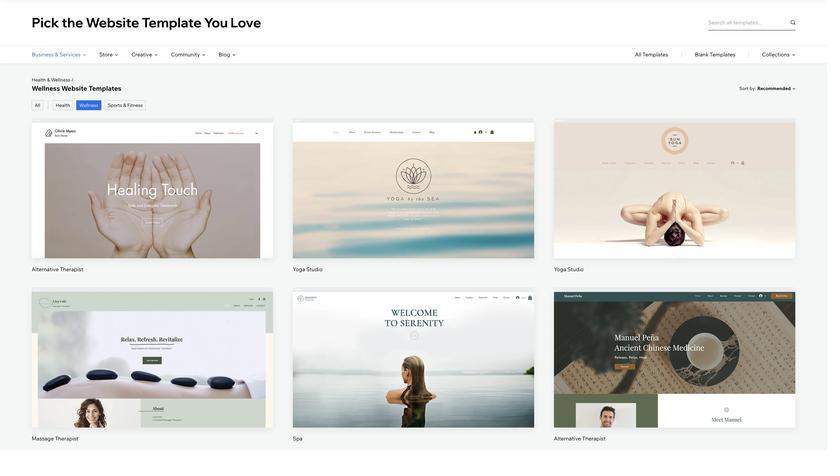 Task type: describe. For each thing, give the bounding box(es) containing it.
alternative therapist for rightmost alternative therapist group
[[554, 436, 606, 443]]

Search search field
[[709, 14, 796, 30]]

wellness for wellness website templates
[[32, 84, 60, 93]]

wellness link
[[76, 100, 101, 110]]

view button for massage therapist group
[[137, 365, 168, 381]]

template
[[142, 14, 202, 31]]

wellness for wellness link
[[79, 102, 99, 108]]

love
[[231, 14, 261, 31]]

store
[[99, 51, 113, 58]]

/
[[71, 77, 73, 83]]

studio for 2nd yoga studio group from right
[[306, 266, 323, 273]]

alternative for rightmost alternative therapist group
[[554, 436, 582, 443]]

pick the website template you love
[[32, 14, 261, 31]]

view for spa "group"
[[408, 370, 420, 376]]

0 horizontal spatial templates
[[89, 84, 121, 93]]

0 vertical spatial wellness
[[51, 77, 70, 83]]

all for all templates
[[636, 51, 642, 58]]

1 wellness website templates - yoga studio image from the left
[[293, 123, 535, 259]]

alternative for topmost alternative therapist group
[[32, 266, 59, 273]]

spa group
[[293, 288, 535, 443]]

wellness website templates
[[32, 84, 121, 93]]

2 yoga studio group from the left
[[554, 118, 796, 273]]

0 vertical spatial website
[[86, 14, 139, 31]]

edit button for spa "group"
[[398, 343, 430, 358]]

edit button for rightmost alternative therapist group
[[660, 343, 691, 358]]

1 horizontal spatial alternative therapist group
[[554, 288, 796, 443]]

edit for rightmost alternative therapist group
[[670, 347, 680, 354]]

wellness website templates - alternative therapist image for edit button corresponding to rightmost alternative therapist group
[[554, 293, 796, 428]]

templates for all templates
[[643, 51, 669, 58]]

you
[[204, 14, 228, 31]]

all templates link
[[636, 46, 669, 63]]

wellness website templates - spa image
[[293, 293, 535, 428]]

view for massage therapist group
[[146, 370, 159, 376]]

& for services
[[55, 51, 58, 58]]

blank templates link
[[695, 46, 736, 63]]

0 vertical spatial alternative therapist group
[[32, 118, 273, 273]]

& for fitness
[[123, 102, 126, 108]]

& for wellness
[[47, 77, 50, 83]]

health for health
[[56, 102, 70, 108]]

categories by subject element
[[32, 46, 236, 63]]

by:
[[750, 85, 757, 91]]

alternative therapist for topmost alternative therapist group
[[32, 266, 83, 273]]

health & wellness link
[[32, 77, 70, 83]]

therapist for massage therapist group
[[55, 436, 78, 443]]

2 yoga from the left
[[554, 266, 567, 273]]



Task type: locate. For each thing, give the bounding box(es) containing it.
sports
[[108, 102, 122, 108]]

1 vertical spatial all
[[35, 102, 40, 108]]

1 horizontal spatial studio
[[568, 266, 584, 273]]

services
[[59, 51, 81, 58]]

edit button for massage therapist group
[[137, 343, 168, 358]]

sports & fitness
[[108, 102, 143, 108]]

edit for spa "group"
[[409, 347, 419, 354]]

0 horizontal spatial yoga studio
[[293, 266, 323, 273]]

blank
[[695, 51, 709, 58]]

view
[[146, 200, 159, 207], [408, 200, 420, 207], [669, 200, 681, 207], [146, 370, 159, 376], [408, 370, 420, 376], [669, 370, 681, 376]]

categories. use the left and right arrow keys to navigate the menu element
[[0, 46, 828, 63]]

wellness
[[51, 77, 70, 83], [32, 84, 60, 93], [79, 102, 99, 108]]

wellness website templates - alternative therapist image for topmost alternative therapist group edit button
[[32, 123, 273, 259]]

2 yoga studio from the left
[[554, 266, 584, 273]]

website down / on the left top of page
[[61, 84, 87, 93]]

alternative therapist group
[[32, 118, 273, 273], [554, 288, 796, 443]]

1 yoga studio from the left
[[293, 266, 323, 273]]

1 horizontal spatial yoga studio
[[554, 266, 584, 273]]

& inside categories by subject "element"
[[55, 51, 58, 58]]

view button for spa "group"
[[398, 365, 430, 381]]

health down 'wellness website templates' in the top left of the page
[[56, 102, 70, 108]]

edit for topmost alternative therapist group
[[148, 178, 157, 184]]

alternative therapist
[[32, 266, 83, 273], [554, 436, 606, 443]]

0 horizontal spatial wellness website templates - alternative therapist image
[[32, 123, 273, 259]]

edit inside massage therapist group
[[148, 347, 157, 354]]

0 horizontal spatial alternative therapist
[[32, 266, 83, 273]]

0 horizontal spatial yoga studio group
[[293, 118, 535, 273]]

sports & fitness link
[[105, 100, 146, 110]]

view for topmost alternative therapist group
[[146, 200, 159, 207]]

health & wellness /
[[32, 77, 73, 83]]

templates inside blank templates link
[[710, 51, 736, 58]]

business & services
[[32, 51, 81, 58]]

1 horizontal spatial &
[[55, 51, 58, 58]]

1 vertical spatial wellness
[[32, 84, 60, 93]]

health for health & wellness /
[[32, 77, 46, 83]]

2 studio from the left
[[568, 266, 584, 273]]

1 horizontal spatial health
[[56, 102, 70, 108]]

studio for 2nd yoga studio group
[[568, 266, 584, 273]]

edit for massage therapist group
[[148, 347, 157, 354]]

website up store
[[86, 14, 139, 31]]

all link
[[32, 100, 43, 110]]

& left / on the left top of page
[[47, 77, 50, 83]]

0 vertical spatial alternative
[[32, 266, 59, 273]]

0 horizontal spatial health
[[32, 77, 46, 83]]

1 horizontal spatial all
[[636, 51, 642, 58]]

1 horizontal spatial alternative therapist
[[554, 436, 606, 443]]

health
[[32, 77, 46, 83], [56, 102, 70, 108]]

1 vertical spatial website
[[61, 84, 87, 93]]

templates
[[643, 51, 669, 58], [710, 51, 736, 58], [89, 84, 121, 93]]

creative
[[132, 51, 152, 58]]

blog
[[219, 51, 230, 58]]

health inside health link
[[56, 102, 70, 108]]

None search field
[[709, 14, 796, 30]]

1 vertical spatial alternative therapist group
[[554, 288, 796, 443]]

edit button inside massage therapist group
[[137, 343, 168, 358]]

1 vertical spatial &
[[47, 77, 50, 83]]

therapist for topmost alternative therapist group
[[60, 266, 83, 273]]

edit button
[[137, 173, 168, 189], [398, 173, 430, 189], [660, 173, 691, 189], [137, 343, 168, 358], [398, 343, 430, 358], [660, 343, 691, 358]]

0 horizontal spatial alternative
[[32, 266, 59, 273]]

view inside massage therapist group
[[146, 370, 159, 376]]

yoga
[[293, 266, 305, 273], [554, 266, 567, 273]]

view inside spa "group"
[[408, 370, 420, 376]]

view button for rightmost alternative therapist group
[[660, 365, 691, 381]]

sort
[[740, 85, 749, 91]]

1 vertical spatial alternative therapist
[[554, 436, 606, 443]]

all for all
[[35, 102, 40, 108]]

massage therapist group
[[32, 288, 273, 443]]

1 studio from the left
[[306, 266, 323, 273]]

0 vertical spatial all
[[636, 51, 642, 58]]

0 vertical spatial &
[[55, 51, 58, 58]]

business
[[32, 51, 54, 58]]

0 vertical spatial alternative therapist
[[32, 266, 83, 273]]

& left the "services" at the top left of the page
[[55, 51, 58, 58]]

collections
[[763, 51, 790, 58]]

0 horizontal spatial alternative therapist group
[[32, 118, 273, 273]]

website
[[86, 14, 139, 31], [61, 84, 87, 93]]

0 horizontal spatial &
[[47, 77, 50, 83]]

pick
[[32, 14, 59, 31]]

templates for blank templates
[[710, 51, 736, 58]]

2 vertical spatial &
[[123, 102, 126, 108]]

yoga studio
[[293, 266, 323, 273], [554, 266, 584, 273]]

1 yoga from the left
[[293, 266, 305, 273]]

view button inside massage therapist group
[[137, 365, 168, 381]]

templates inside all templates link
[[643, 51, 669, 58]]

yoga studio group
[[293, 118, 535, 273], [554, 118, 796, 273]]

2 horizontal spatial &
[[123, 102, 126, 108]]

0 horizontal spatial wellness website templates - yoga studio image
[[293, 123, 535, 259]]

view for rightmost alternative therapist group
[[669, 370, 681, 376]]

1 horizontal spatial alternative
[[554, 436, 582, 443]]

wellness left / on the left top of page
[[51, 77, 70, 83]]

view button
[[137, 195, 168, 211], [398, 195, 430, 211], [660, 195, 691, 211], [137, 365, 168, 381], [398, 365, 430, 381], [660, 365, 691, 381]]

view button inside spa "group"
[[398, 365, 430, 381]]

1 vertical spatial alternative
[[554, 436, 582, 443]]

all
[[636, 51, 642, 58], [35, 102, 40, 108]]

edit button inside spa "group"
[[398, 343, 430, 358]]

1 horizontal spatial templates
[[643, 51, 669, 58]]

0 horizontal spatial all
[[35, 102, 40, 108]]

&
[[55, 51, 58, 58], [47, 77, 50, 83], [123, 102, 126, 108]]

0 vertical spatial health
[[32, 77, 46, 83]]

fitness
[[127, 102, 143, 108]]

the
[[62, 14, 83, 31]]

blank templates
[[695, 51, 736, 58]]

massage
[[32, 436, 54, 443]]

2 wellness website templates - yoga studio image from the left
[[554, 123, 796, 259]]

sort by:
[[740, 85, 757, 91]]

all inside generic categories element
[[636, 51, 642, 58]]

1 vertical spatial health
[[56, 102, 70, 108]]

spa
[[293, 436, 303, 443]]

wellness inside wellness link
[[79, 102, 99, 108]]

therapist for rightmost alternative therapist group
[[583, 436, 606, 443]]

massage therapist
[[32, 436, 78, 443]]

wellness website templates - massage therapist image
[[32, 293, 273, 428]]

0 horizontal spatial studio
[[306, 266, 323, 273]]

1 horizontal spatial wellness website templates - yoga studio image
[[554, 123, 796, 259]]

all templates
[[636, 51, 669, 58]]

health link
[[53, 100, 73, 110]]

edit inside spa "group"
[[409, 347, 419, 354]]

edit
[[148, 178, 157, 184], [409, 178, 419, 184], [670, 178, 680, 184], [148, 347, 157, 354], [409, 347, 419, 354], [670, 347, 680, 354]]

alternative
[[32, 266, 59, 273], [554, 436, 582, 443]]

wellness down 'wellness website templates' in the top left of the page
[[79, 102, 99, 108]]

0 horizontal spatial yoga
[[293, 266, 305, 273]]

1 horizontal spatial wellness website templates - alternative therapist image
[[554, 293, 796, 428]]

therapist
[[60, 266, 83, 273], [55, 436, 78, 443], [583, 436, 606, 443]]

view button for topmost alternative therapist group
[[137, 195, 168, 211]]

2 vertical spatial wellness
[[79, 102, 99, 108]]

wellness website templates - alternative therapist image
[[32, 123, 273, 259], [554, 293, 796, 428]]

1 yoga studio group from the left
[[293, 118, 535, 273]]

1 horizontal spatial yoga
[[554, 266, 567, 273]]

recommended
[[758, 86, 791, 92]]

& right the sports at the left top of page
[[123, 102, 126, 108]]

1 vertical spatial wellness website templates - alternative therapist image
[[554, 293, 796, 428]]

edit button for topmost alternative therapist group
[[137, 173, 168, 189]]

generic categories element
[[636, 46, 796, 63]]

health up all link
[[32, 77, 46, 83]]

wellness website templates - yoga studio image
[[293, 123, 535, 259], [554, 123, 796, 259]]

1 horizontal spatial yoga studio group
[[554, 118, 796, 273]]

studio
[[306, 266, 323, 273], [568, 266, 584, 273]]

wellness down "health & wellness" link
[[32, 84, 60, 93]]

0 vertical spatial wellness website templates - alternative therapist image
[[32, 123, 273, 259]]

2 horizontal spatial templates
[[710, 51, 736, 58]]

community
[[171, 51, 200, 58]]



Task type: vqa. For each thing, say whether or not it's contained in the screenshot.
search box
yes



